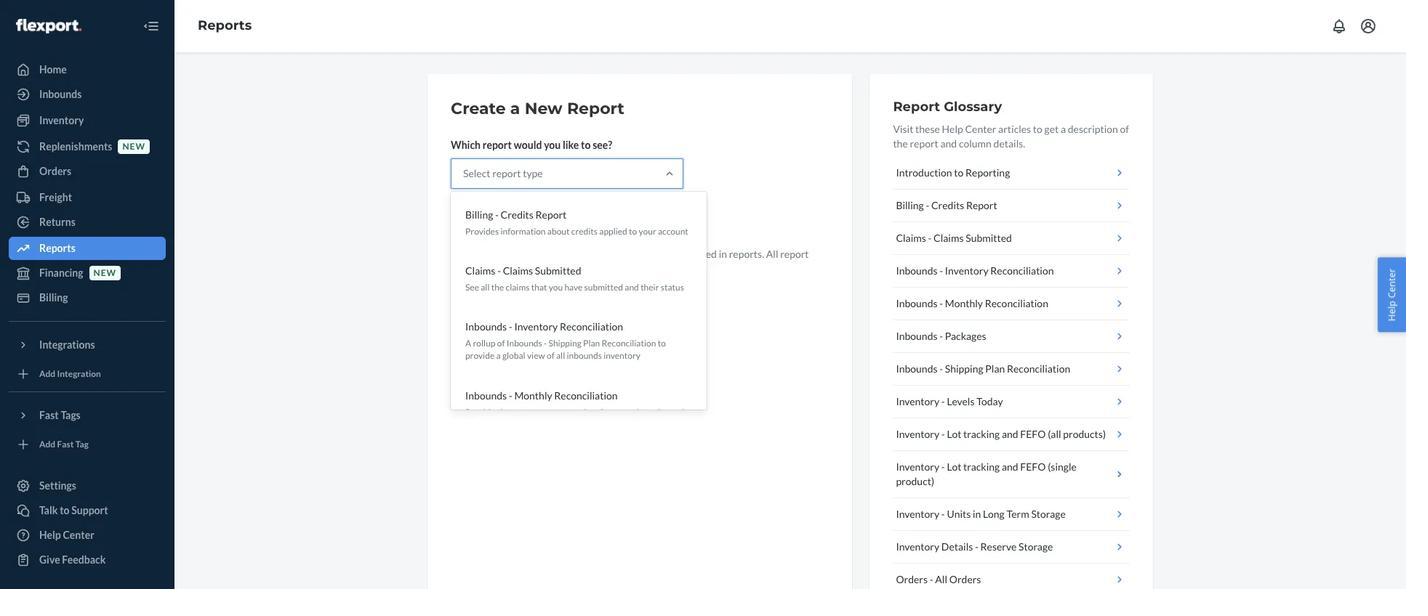 Task type: locate. For each thing, give the bounding box(es) containing it.
see?
[[593, 139, 612, 151]]

inventory for inventory - lot tracking and fefo (all products)
[[896, 428, 939, 441]]

1 vertical spatial plan
[[985, 363, 1005, 375]]

levels
[[947, 396, 975, 408]]

of right rollup
[[497, 338, 505, 349]]

help
[[942, 123, 963, 135], [1385, 301, 1398, 321], [39, 529, 61, 542]]

the
[[893, 137, 908, 150], [491, 282, 504, 293]]

reconciliation for inbounds - inventory reconciliation
[[990, 265, 1054, 277]]

billing - credits report button
[[893, 190, 1130, 222]]

for
[[561, 248, 575, 260], [600, 407, 611, 418]]

claims - claims submitted button
[[893, 222, 1130, 255]]

inbounds for inbounds
[[39, 88, 82, 100]]

2 horizontal spatial new
[[577, 248, 595, 260]]

- for billing - credits report provides information about credits applied to your account
[[495, 209, 499, 221]]

fields
[[473, 262, 497, 275]]

monthly up movement
[[514, 389, 552, 402]]

visit
[[893, 123, 913, 135]]

- down claims - claims submitted
[[940, 265, 943, 277]]

claims
[[506, 282, 530, 293]]

billing inside "button"
[[896, 199, 924, 212]]

create inside button
[[463, 214, 495, 227]]

1 vertical spatial fefo
[[1020, 461, 1046, 473]]

1 vertical spatial information
[[597, 248, 650, 260]]

to down status
[[658, 338, 666, 349]]

credits inside "button"
[[931, 199, 964, 212]]

- down global
[[509, 389, 512, 402]]

- left units
[[941, 508, 945, 521]]

0 vertical spatial storage
[[1031, 508, 1066, 521]]

report inside button
[[497, 214, 526, 227]]

monthly up packages
[[945, 297, 983, 310]]

1 horizontal spatial orders
[[896, 574, 928, 586]]

orders down details
[[949, 574, 981, 586]]

0 vertical spatial center
[[965, 123, 996, 135]]

1 horizontal spatial plan
[[985, 363, 1005, 375]]

2 horizontal spatial orders
[[949, 574, 981, 586]]

0 horizontal spatial all
[[766, 248, 778, 260]]

information up 2
[[501, 226, 546, 237]]

select report type
[[463, 167, 543, 180]]

create report button
[[451, 206, 539, 236]]

reporting
[[966, 166, 1010, 179]]

1 vertical spatial all
[[556, 351, 565, 362]]

inventory left movement
[[501, 407, 537, 418]]

0 vertical spatial you
[[544, 139, 561, 151]]

inventory right inbounds
[[604, 351, 640, 362]]

1 horizontal spatial help
[[942, 123, 963, 135]]

applied
[[599, 226, 627, 237]]

- down introduction
[[926, 199, 929, 212]]

1 vertical spatial fast
[[57, 439, 74, 450]]

1 provides from the top
[[465, 226, 499, 237]]

1 vertical spatial monthly
[[514, 389, 552, 402]]

a left global
[[496, 351, 501, 362]]

inbounds down home
[[39, 88, 82, 100]]

and inside inventory - lot tracking and fefo (single product)
[[1002, 461, 1018, 473]]

lot down inventory - levels today
[[947, 428, 961, 441]]

inventory down inventory - levels today
[[896, 428, 939, 441]]

report for create a new report
[[567, 99, 625, 119]]

1 horizontal spatial shipping
[[945, 363, 983, 375]]

credits down the introduction to reporting
[[931, 199, 964, 212]]

details.
[[994, 137, 1025, 150]]

tracking inside inventory - lot tracking and fefo (single product)
[[963, 461, 1000, 473]]

1 vertical spatial add
[[39, 439, 55, 450]]

reconciliation for inbounds - monthly reconciliation provides inventory movement data for any selected month
[[554, 389, 618, 402]]

open notifications image
[[1330, 17, 1348, 35]]

0 horizontal spatial for
[[561, 248, 575, 260]]

flexport logo image
[[16, 19, 81, 33]]

0 vertical spatial for
[[561, 248, 575, 260]]

0 vertical spatial in
[[719, 248, 727, 260]]

inbounds - shipping plan reconciliation
[[896, 363, 1070, 375]]

2 horizontal spatial a
[[1061, 123, 1066, 135]]

1 vertical spatial provides
[[465, 407, 499, 418]]

and
[[940, 137, 957, 150], [625, 282, 639, 293], [1002, 428, 1018, 441], [1002, 461, 1018, 473]]

time
[[451, 262, 471, 275]]

1 vertical spatial a
[[1061, 123, 1066, 135]]

- inside inbounds - monthly reconciliation provides inventory movement data for any selected month
[[509, 389, 512, 402]]

inventory - lot tracking and fefo (all products)
[[896, 428, 1106, 441]]

up
[[501, 248, 513, 260]]

and left 'their' in the left of the page
[[625, 282, 639, 293]]

2 lot from the top
[[947, 461, 961, 473]]

fefo for (single
[[1020, 461, 1046, 473]]

and down inventory - levels today button
[[1002, 428, 1018, 441]]

submitted up inbounds - inventory reconciliation
[[966, 232, 1012, 244]]

report up see?
[[567, 99, 625, 119]]

- up global
[[509, 321, 512, 333]]

all right see
[[481, 282, 490, 293]]

fefo left (all
[[1020, 428, 1046, 441]]

help center inside help center link
[[39, 529, 94, 542]]

inventory up replenishments
[[39, 114, 84, 127]]

shipping inside inbounds - inventory reconciliation a rollup of inbounds - shipping plan reconciliation to provide a global view of all inbounds inventory
[[549, 338, 581, 349]]

monthly for inbounds - monthly reconciliation
[[945, 297, 983, 310]]

articles
[[998, 123, 1031, 135]]

shipping
[[549, 338, 581, 349], [945, 363, 983, 375]]

1 vertical spatial reports link
[[9, 237, 166, 260]]

of
[[1120, 123, 1129, 135], [497, 338, 505, 349], [547, 351, 555, 362]]

inbounds inside inbounds - monthly reconciliation provides inventory movement data for any selected month
[[465, 389, 507, 402]]

fefo left (single
[[1020, 461, 1046, 473]]

0 horizontal spatial credits
[[501, 209, 534, 221]]

inbounds for inbounds - shipping plan reconciliation
[[896, 363, 938, 375]]

billing inside billing - credits report provides information about credits applied to your account
[[465, 209, 493, 221]]

0 horizontal spatial shipping
[[549, 338, 581, 349]]

help inside visit these help center articles to get a description of the report and column details.
[[942, 123, 963, 135]]

inventory inside inbounds - inventory reconciliation a rollup of inbounds - shipping plan reconciliation to provide a global view of all inbounds inventory
[[604, 351, 640, 362]]

storage inside button
[[1019, 541, 1053, 553]]

integrations button
[[9, 334, 166, 357]]

1 horizontal spatial inventory
[[604, 351, 640, 362]]

inventory inside button
[[896, 396, 939, 408]]

1 horizontal spatial information
[[597, 248, 650, 260]]

0 vertical spatial reports link
[[198, 18, 252, 34]]

- down inbounds - packages
[[940, 363, 943, 375]]

inventory left levels
[[896, 396, 939, 408]]

you
[[544, 139, 561, 151], [549, 282, 563, 293]]

0 horizontal spatial billing
[[39, 292, 68, 304]]

information inside billing - credits report provides information about credits applied to your account
[[501, 226, 546, 237]]

visit these help center articles to get a description of the report and column details.
[[893, 123, 1129, 150]]

0 horizontal spatial in
[[515, 262, 523, 275]]

provides for inbounds
[[465, 407, 499, 418]]

tracking down inventory - lot tracking and fefo (all products)
[[963, 461, 1000, 473]]

all down details
[[935, 574, 947, 586]]

0 horizontal spatial plan
[[583, 338, 600, 349]]

inventory up orders - all orders
[[896, 541, 939, 553]]

inbounds up inbounds - packages
[[896, 297, 938, 310]]

inbounds for inbounds - monthly reconciliation
[[896, 297, 938, 310]]

tracking for (single
[[963, 461, 1000, 473]]

to inside inbounds - inventory reconciliation a rollup of inbounds - shipping plan reconciliation to provide a global view of all inbounds inventory
[[658, 338, 666, 349]]

0 vertical spatial create
[[451, 99, 506, 119]]

introduction to reporting
[[896, 166, 1010, 179]]

reports
[[198, 18, 252, 34], [39, 242, 75, 254]]

to left be
[[652, 248, 661, 260]]

submitted for claims - claims submitted
[[966, 232, 1012, 244]]

- inside "button"
[[926, 199, 929, 212]]

a
[[465, 338, 471, 349]]

2 horizontal spatial of
[[1120, 123, 1129, 135]]

inbounds down inbounds - packages
[[896, 363, 938, 375]]

- inside button
[[975, 541, 979, 553]]

0 vertical spatial all
[[766, 248, 778, 260]]

1 horizontal spatial help center
[[1385, 268, 1398, 321]]

submitted inside button
[[966, 232, 1012, 244]]

a
[[510, 99, 520, 119], [1061, 123, 1066, 135], [496, 351, 501, 362]]

help center link
[[9, 524, 166, 547]]

2 vertical spatial of
[[547, 351, 555, 362]]

report up select report type
[[483, 139, 512, 151]]

1 fefo from the top
[[1020, 428, 1046, 441]]

- left packages
[[940, 330, 943, 342]]

- for inventory - levels today
[[941, 396, 945, 408]]

inventory up product)
[[896, 461, 939, 473]]

report for billing - credits report
[[966, 199, 997, 212]]

are
[[499, 262, 513, 275]]

new for financing
[[93, 268, 116, 279]]

- left levels
[[941, 396, 945, 408]]

0 vertical spatial all
[[481, 282, 490, 293]]

reports.
[[729, 248, 764, 260]]

you right that
[[549, 282, 563, 293]]

- right details
[[975, 541, 979, 553]]

1 horizontal spatial all
[[935, 574, 947, 586]]

0 horizontal spatial of
[[497, 338, 505, 349]]

of right description
[[1120, 123, 1129, 135]]

your
[[639, 226, 656, 237]]

fast left tag
[[57, 439, 74, 450]]

add left integration
[[39, 369, 55, 380]]

- inside button
[[941, 396, 945, 408]]

that
[[531, 282, 547, 293]]

reflected
[[676, 248, 717, 260]]

inbounds for inbounds - packages
[[896, 330, 938, 342]]

tracking inside inventory - lot tracking and fefo (all products) button
[[963, 428, 1000, 441]]

global
[[502, 351, 525, 362]]

in left long at the right bottom of the page
[[973, 508, 981, 521]]

1 horizontal spatial new
[[122, 141, 145, 152]]

tracking down today in the bottom right of the page
[[963, 428, 1000, 441]]

lot for inventory - lot tracking and fefo (single product)
[[947, 461, 961, 473]]

inbounds down provide at the left of page
[[465, 389, 507, 402]]

0 vertical spatial add
[[39, 369, 55, 380]]

and down inventory - lot tracking and fefo (all products) button
[[1002, 461, 1018, 473]]

tracking
[[963, 428, 1000, 441], [963, 461, 1000, 473]]

0 vertical spatial help center
[[1385, 268, 1398, 321]]

1 vertical spatial storage
[[1019, 541, 1053, 553]]

1 vertical spatial help
[[1385, 301, 1398, 321]]

credits up up
[[501, 209, 534, 221]]

for left 'any'
[[600, 407, 611, 418]]

you left like
[[544, 139, 561, 151]]

orders for orders - all orders
[[896, 574, 928, 586]]

storage right term
[[1031, 508, 1066, 521]]

0 horizontal spatial help center
[[39, 529, 94, 542]]

2 vertical spatial new
[[93, 268, 116, 279]]

- for inventory - units in long term storage
[[941, 508, 945, 521]]

1 vertical spatial shipping
[[945, 363, 983, 375]]

submitted inside the claims - claims submitted see all the claims that you have submitted and their status
[[535, 265, 581, 277]]

inventory down product)
[[896, 508, 939, 521]]

inventory for inventory - levels today
[[896, 396, 939, 408]]

1 vertical spatial lot
[[947, 461, 961, 473]]

monthly inside button
[[945, 297, 983, 310]]

1 vertical spatial for
[[600, 407, 611, 418]]

and inside the claims - claims submitted see all the claims that you have submitted and their status
[[625, 282, 639, 293]]

time
[[570, 262, 592, 275]]

- right fields
[[497, 265, 501, 277]]

information up (utc).
[[597, 248, 650, 260]]

shipping up inbounds
[[549, 338, 581, 349]]

1 vertical spatial reports
[[39, 242, 75, 254]]

orders link
[[9, 160, 166, 183]]

1 lot from the top
[[947, 428, 961, 441]]

inventory details - reserve storage button
[[893, 531, 1130, 564]]

0 horizontal spatial orders
[[39, 165, 71, 177]]

billing - credits report provides information about credits applied to your account
[[465, 209, 688, 237]]

movement
[[539, 407, 580, 418]]

1 horizontal spatial for
[[600, 407, 611, 418]]

credits for billing - credits report
[[931, 199, 964, 212]]

home
[[39, 63, 67, 76]]

add for add integration
[[39, 369, 55, 380]]

shipping down packages
[[945, 363, 983, 375]]

replenishments
[[39, 140, 112, 153]]

inventory inside inbounds - inventory reconciliation a rollup of inbounds - shipping plan reconciliation to provide a global view of all inbounds inventory
[[514, 321, 558, 333]]

2 provides from the top
[[465, 407, 499, 418]]

storage inside button
[[1031, 508, 1066, 521]]

of inside visit these help center articles to get a description of the report and column details.
[[1120, 123, 1129, 135]]

fast tags
[[39, 409, 81, 422]]

inventory - levels today
[[896, 396, 1003, 408]]

lot
[[947, 428, 961, 441], [947, 461, 961, 473]]

- inside the claims - claims submitted see all the claims that you have submitted and their status
[[497, 265, 501, 277]]

inventory inside inbounds - monthly reconciliation provides inventory movement data for any selected month
[[501, 407, 537, 418]]

inventory link
[[9, 109, 166, 132]]

1 vertical spatial all
[[935, 574, 947, 586]]

all left inbounds
[[556, 351, 565, 362]]

add fast tag link
[[9, 433, 166, 457]]

submitted
[[966, 232, 1012, 244], [535, 265, 581, 277]]

plan inside inbounds - shipping plan reconciliation button
[[985, 363, 1005, 375]]

2 horizontal spatial center
[[1385, 268, 1398, 298]]

0 horizontal spatial monthly
[[514, 389, 552, 402]]

0 vertical spatial of
[[1120, 123, 1129, 135]]

- down "inventory details - reserve storage"
[[930, 574, 933, 586]]

new up time
[[577, 248, 595, 260]]

inventory inside button
[[896, 541, 939, 553]]

1 horizontal spatial all
[[556, 351, 565, 362]]

2 tracking from the top
[[963, 461, 1000, 473]]

in left "reports."
[[719, 248, 727, 260]]

center
[[965, 123, 996, 135], [1385, 268, 1398, 298], [63, 529, 94, 542]]

1 vertical spatial new
[[577, 248, 595, 260]]

- down inventory - levels today
[[941, 428, 945, 441]]

0 vertical spatial a
[[510, 99, 520, 119]]

report for billing - credits report provides information about credits applied to your account
[[536, 209, 567, 221]]

give feedback
[[39, 554, 106, 566]]

report up up
[[497, 214, 526, 227]]

0 horizontal spatial the
[[491, 282, 504, 293]]

1 add from the top
[[39, 369, 55, 380]]

create for create a new report
[[451, 99, 506, 119]]

introduction to reporting button
[[893, 157, 1130, 190]]

report down reporting
[[966, 199, 997, 212]]

- for inbounds - monthly reconciliation
[[940, 297, 943, 310]]

submitted down hours
[[535, 265, 581, 277]]

the inside the claims - claims submitted see all the claims that you have submitted and their status
[[491, 282, 504, 293]]

help center button
[[1378, 257, 1406, 332]]

credits for billing - credits report provides information about credits applied to your account
[[501, 209, 534, 221]]

center inside visit these help center articles to get a description of the report and column details.
[[965, 123, 996, 135]]

- up take
[[495, 209, 499, 221]]

2 add from the top
[[39, 439, 55, 450]]

products)
[[1063, 428, 1106, 441]]

inventory inside inventory - lot tracking and fefo (single product)
[[896, 461, 939, 473]]

1 vertical spatial the
[[491, 282, 504, 293]]

0 vertical spatial monthly
[[945, 297, 983, 310]]

- for claims - claims submitted see all the claims that you have submitted and their status
[[497, 265, 501, 277]]

0 horizontal spatial new
[[93, 268, 116, 279]]

2 fefo from the top
[[1020, 461, 1046, 473]]

1 vertical spatial of
[[497, 338, 505, 349]]

lot inside inventory - lot tracking and fefo (single product)
[[947, 461, 961, 473]]

create up may
[[463, 214, 495, 227]]

orders up freight
[[39, 165, 71, 177]]

today
[[977, 396, 1003, 408]]

fast inside dropdown button
[[39, 409, 59, 422]]

inventory for inventory details - reserve storage
[[896, 541, 939, 553]]

fefo for (all
[[1020, 428, 1046, 441]]

0 vertical spatial shipping
[[549, 338, 581, 349]]

provides inside inbounds - monthly reconciliation provides inventory movement data for any selected month
[[465, 407, 499, 418]]

new up "billing" link
[[93, 268, 116, 279]]

packages
[[945, 330, 986, 342]]

1 horizontal spatial in
[[719, 248, 727, 260]]

all inside 'orders - all orders' button
[[935, 574, 947, 586]]

the left claims
[[491, 282, 504, 293]]

0 vertical spatial lot
[[947, 428, 961, 441]]

inventory - units in long term storage button
[[893, 499, 1130, 531]]

create a new report
[[451, 99, 625, 119]]

2 vertical spatial center
[[63, 529, 94, 542]]

billing down financing
[[39, 292, 68, 304]]

a right get
[[1061, 123, 1066, 135]]

0 vertical spatial fefo
[[1020, 428, 1046, 441]]

- for orders - all orders
[[930, 574, 933, 586]]

the down visit
[[893, 137, 908, 150]]

0 horizontal spatial a
[[496, 351, 501, 362]]

monthly inside inbounds - monthly reconciliation provides inventory movement data for any selected month
[[514, 389, 552, 402]]

report inside it may take up to 2 hours for new information to be reflected in reports. all report time fields are in universal time (utc).
[[780, 248, 809, 260]]

0 horizontal spatial help
[[39, 529, 61, 542]]

report inside "button"
[[966, 199, 997, 212]]

2 horizontal spatial in
[[973, 508, 981, 521]]

storage
[[1031, 508, 1066, 521], [1019, 541, 1053, 553]]

billing up may
[[465, 209, 493, 221]]

- up inventory - units in long term storage
[[941, 461, 945, 473]]

1 vertical spatial create
[[463, 214, 495, 227]]

fast left tags
[[39, 409, 59, 422]]

credits inside billing - credits report provides information about credits applied to your account
[[501, 209, 534, 221]]

which
[[451, 139, 481, 151]]

1 horizontal spatial submitted
[[966, 232, 1012, 244]]

inbounds - monthly reconciliation button
[[893, 288, 1130, 321]]

1 vertical spatial center
[[1385, 268, 1398, 298]]

- for inbounds - monthly reconciliation provides inventory movement data for any selected month
[[509, 389, 512, 402]]

0 horizontal spatial all
[[481, 282, 490, 293]]

inventory up "view"
[[514, 321, 558, 333]]

1 vertical spatial tracking
[[963, 461, 1000, 473]]

to left get
[[1033, 123, 1042, 135]]

plan up today in the bottom right of the page
[[985, 363, 1005, 375]]

provides inside billing - credits report provides information about credits applied to your account
[[465, 226, 499, 237]]

inbounds left packages
[[896, 330, 938, 342]]

1 tracking from the top
[[963, 428, 1000, 441]]

0 vertical spatial provides
[[465, 226, 499, 237]]

report up about
[[536, 209, 567, 221]]

orders down "inventory details - reserve storage"
[[896, 574, 928, 586]]

lot inside inventory - lot tracking and fefo (all products) button
[[947, 428, 961, 441]]

long
[[983, 508, 1005, 521]]

- inside inventory - lot tracking and fefo (single product)
[[941, 461, 945, 473]]

1 horizontal spatial billing
[[465, 209, 493, 221]]

0 horizontal spatial center
[[63, 529, 94, 542]]

all inside the claims - claims submitted see all the claims that you have submitted and their status
[[481, 282, 490, 293]]

inbounds up rollup
[[465, 321, 507, 333]]

1 horizontal spatial monthly
[[945, 297, 983, 310]]

lot for inventory - lot tracking and fefo (all products)
[[947, 428, 961, 441]]

- up inbounds - packages
[[940, 297, 943, 310]]

report for create report
[[497, 214, 526, 227]]

support
[[71, 505, 108, 517]]

1 horizontal spatial center
[[965, 123, 996, 135]]

0 vertical spatial the
[[893, 137, 908, 150]]

these
[[915, 123, 940, 135]]

reconciliation for inbounds - monthly reconciliation
[[985, 297, 1048, 310]]

0 vertical spatial reports
[[198, 18, 252, 34]]

report left 'type'
[[492, 167, 521, 180]]

create for create report
[[463, 214, 495, 227]]

of right "view"
[[547, 351, 555, 362]]

to inside visit these help center articles to get a description of the report and column details.
[[1033, 123, 1042, 135]]

type
[[523, 167, 543, 180]]

1 horizontal spatial of
[[547, 351, 555, 362]]

feedback
[[62, 554, 106, 566]]

report inside billing - credits report provides information about credits applied to your account
[[536, 209, 567, 221]]

reconciliation inside inbounds - monthly reconciliation provides inventory movement data for any selected month
[[554, 389, 618, 402]]

billing for billing - credits report
[[896, 199, 924, 212]]

0 vertical spatial fast
[[39, 409, 59, 422]]

a left new
[[510, 99, 520, 119]]

in right are
[[515, 262, 523, 275]]

1 horizontal spatial a
[[510, 99, 520, 119]]

1 vertical spatial help center
[[39, 529, 94, 542]]

provides for billing
[[465, 226, 499, 237]]

a inside visit these help center articles to get a description of the report and column details.
[[1061, 123, 1066, 135]]

orders
[[39, 165, 71, 177], [896, 574, 928, 586], [949, 574, 981, 586]]

storage right reserve
[[1019, 541, 1053, 553]]

give
[[39, 554, 60, 566]]

0 vertical spatial information
[[501, 226, 546, 237]]

1 vertical spatial in
[[515, 262, 523, 275]]

1 horizontal spatial reports link
[[198, 18, 252, 34]]

new up orders link
[[122, 141, 145, 152]]

1 vertical spatial you
[[549, 282, 563, 293]]

inbounds up global
[[507, 338, 542, 349]]

new
[[122, 141, 145, 152], [577, 248, 595, 260], [93, 268, 116, 279]]

create
[[451, 99, 506, 119], [463, 214, 495, 227]]

- inside billing - credits report provides information about credits applied to your account
[[495, 209, 499, 221]]

add for add fast tag
[[39, 439, 55, 450]]

inbounds
[[567, 351, 602, 362]]

center inside button
[[1385, 268, 1398, 298]]

provides up take
[[465, 226, 499, 237]]

to right the talk
[[60, 505, 69, 517]]

- for inbounds - inventory reconciliation
[[940, 265, 943, 277]]

report glossary
[[893, 99, 1002, 115]]

inbounds link
[[9, 83, 166, 106]]

billing down introduction
[[896, 199, 924, 212]]

to left reporting
[[954, 166, 964, 179]]

2 vertical spatial in
[[973, 508, 981, 521]]

report right "reports."
[[780, 248, 809, 260]]

fefo inside inventory - lot tracking and fefo (single product)
[[1020, 461, 1046, 473]]

all inside inbounds - inventory reconciliation a rollup of inbounds - shipping plan reconciliation to provide a global view of all inbounds inventory
[[556, 351, 565, 362]]

information
[[501, 226, 546, 237], [597, 248, 650, 260]]

inbounds - inventory reconciliation
[[896, 265, 1054, 277]]

- down billing - credits report
[[928, 232, 932, 244]]

open account menu image
[[1360, 17, 1377, 35]]

0 horizontal spatial information
[[501, 226, 546, 237]]

credits
[[571, 226, 598, 237]]

2 horizontal spatial help
[[1385, 301, 1398, 321]]

inventory
[[604, 351, 640, 362], [501, 407, 537, 418]]

0 vertical spatial plan
[[583, 338, 600, 349]]



Task type: vqa. For each thing, say whether or not it's contained in the screenshot.
Packages
yes



Task type: describe. For each thing, give the bounding box(es) containing it.
add integration link
[[9, 363, 166, 386]]

about
[[547, 226, 570, 237]]

submitted for claims - claims submitted see all the claims that you have submitted and their status
[[535, 265, 581, 277]]

inventory - levels today button
[[893, 386, 1130, 419]]

help center inside help center button
[[1385, 268, 1398, 321]]

add fast tag
[[39, 439, 89, 450]]

hours
[[534, 248, 560, 260]]

a inside inbounds - inventory reconciliation a rollup of inbounds - shipping plan reconciliation to provide a global view of all inbounds inventory
[[496, 351, 501, 362]]

account
[[658, 226, 688, 237]]

glossary
[[944, 99, 1002, 115]]

to left 2
[[515, 248, 524, 260]]

and inside visit these help center articles to get a description of the report and column details.
[[940, 137, 957, 150]]

you inside the claims - claims submitted see all the claims that you have submitted and their status
[[549, 282, 563, 293]]

inbounds - inventory reconciliation button
[[893, 255, 1130, 288]]

monthly for inbounds - monthly reconciliation provides inventory movement data for any selected month
[[514, 389, 552, 402]]

inbounds - packages button
[[893, 321, 1130, 353]]

and inside inventory - lot tracking and fefo (all products) button
[[1002, 428, 1018, 441]]

for inside it may take up to 2 hours for new information to be reflected in reports. all report time fields are in universal time (utc).
[[561, 248, 575, 260]]

to inside button
[[954, 166, 964, 179]]

tag
[[75, 439, 89, 450]]

inventory up inbounds - monthly reconciliation
[[945, 265, 989, 277]]

shipping inside inbounds - shipping plan reconciliation button
[[945, 363, 983, 375]]

be
[[663, 248, 674, 260]]

claims - claims submitted
[[896, 232, 1012, 244]]

which report would you like to see?
[[451, 139, 612, 151]]

product)
[[896, 475, 934, 488]]

- for inbounds - inventory reconciliation a rollup of inbounds - shipping plan reconciliation to provide a global view of all inbounds inventory
[[509, 321, 512, 333]]

like
[[563, 139, 579, 151]]

new inside it may take up to 2 hours for new information to be reflected in reports. all report time fields are in universal time (utc).
[[577, 248, 595, 260]]

inbounds - inventory reconciliation a rollup of inbounds - shipping plan reconciliation to provide a global view of all inbounds inventory
[[465, 321, 666, 362]]

fast tags button
[[9, 404, 166, 428]]

inbounds - monthly reconciliation
[[896, 297, 1048, 310]]

plan inside inbounds - inventory reconciliation a rollup of inbounds - shipping plan reconciliation to provide a global view of all inbounds inventory
[[583, 338, 600, 349]]

billing - credits report
[[896, 199, 997, 212]]

settings link
[[9, 475, 166, 498]]

information inside it may take up to 2 hours for new information to be reflected in reports. all report time fields are in universal time (utc).
[[597, 248, 650, 260]]

inbounds for inbounds - inventory reconciliation a rollup of inbounds - shipping plan reconciliation to provide a global view of all inbounds inventory
[[465, 321, 507, 333]]

- for billing - credits report
[[926, 199, 929, 212]]

report inside visit these help center articles to get a description of the report and column details.
[[910, 137, 938, 150]]

help inside button
[[1385, 301, 1398, 321]]

get
[[1044, 123, 1059, 135]]

returns link
[[9, 211, 166, 234]]

view
[[527, 351, 545, 362]]

inventory - units in long term storage
[[896, 508, 1066, 521]]

reconciliation for inbounds - inventory reconciliation a rollup of inbounds - shipping plan reconciliation to provide a global view of all inbounds inventory
[[560, 321, 623, 333]]

talk to support button
[[9, 499, 166, 523]]

inventory for inventory - lot tracking and fefo (single product)
[[896, 461, 939, 473]]

create report
[[463, 214, 526, 227]]

inventory - lot tracking and fefo (single product)
[[896, 461, 1077, 488]]

in inside inventory - units in long term storage button
[[973, 508, 981, 521]]

column
[[959, 137, 992, 150]]

inventory for inventory - units in long term storage
[[896, 508, 939, 521]]

data
[[581, 407, 598, 418]]

details
[[941, 541, 973, 553]]

report up the these
[[893, 99, 940, 115]]

to right like
[[581, 139, 591, 151]]

inventory - lot tracking and fefo (all products) button
[[893, 419, 1130, 451]]

- for claims - claims submitted
[[928, 232, 932, 244]]

billing for billing
[[39, 292, 68, 304]]

it
[[451, 248, 458, 260]]

(single
[[1048, 461, 1077, 473]]

any
[[613, 407, 627, 418]]

inventory for inventory
[[39, 114, 84, 127]]

- for inventory - lot tracking and fefo (single product)
[[941, 461, 945, 473]]

universal
[[525, 262, 568, 275]]

select
[[463, 167, 490, 180]]

tracking for (all
[[963, 428, 1000, 441]]

talk
[[39, 505, 58, 517]]

term
[[1007, 508, 1029, 521]]

- for inventory - lot tracking and fefo (all products)
[[941, 428, 945, 441]]

freight
[[39, 191, 72, 204]]

report for select report type
[[492, 167, 521, 180]]

description
[[1068, 123, 1118, 135]]

inbounds for inbounds - monthly reconciliation provides inventory movement data for any selected month
[[465, 389, 507, 402]]

integration
[[57, 369, 101, 380]]

inbounds for inbounds - inventory reconciliation
[[896, 265, 938, 277]]

2
[[526, 248, 532, 260]]

2 vertical spatial help
[[39, 529, 61, 542]]

- for inbounds - packages
[[940, 330, 943, 342]]

introduction
[[896, 166, 952, 179]]

- for inbounds - shipping plan reconciliation
[[940, 363, 943, 375]]

have
[[564, 282, 583, 293]]

inbounds - packages
[[896, 330, 986, 342]]

month
[[662, 407, 687, 418]]

close navigation image
[[143, 17, 160, 35]]

settings
[[39, 480, 76, 492]]

inventory details - reserve storage
[[896, 541, 1053, 553]]

orders - all orders button
[[893, 564, 1130, 590]]

billing for billing - credits report provides information about credits applied to your account
[[465, 209, 493, 221]]

0 horizontal spatial reports link
[[9, 237, 166, 260]]

status
[[661, 282, 684, 293]]

(all
[[1048, 428, 1061, 441]]

billing link
[[9, 286, 166, 310]]

tags
[[61, 409, 81, 422]]

1 horizontal spatial reports
[[198, 18, 252, 34]]

all inside it may take up to 2 hours for new information to be reflected in reports. all report time fields are in universal time (utc).
[[766, 248, 778, 260]]

take
[[480, 248, 500, 260]]

see
[[465, 282, 479, 293]]

report for which report would you like to see?
[[483, 139, 512, 151]]

new for replenishments
[[122, 141, 145, 152]]

rollup
[[473, 338, 495, 349]]

would
[[514, 139, 542, 151]]

financing
[[39, 267, 83, 279]]

the inside visit these help center articles to get a description of the report and column details.
[[893, 137, 908, 150]]

returns
[[39, 216, 75, 228]]

- up "view"
[[544, 338, 547, 349]]

freight link
[[9, 186, 166, 209]]

talk to support
[[39, 505, 108, 517]]

for inside inbounds - monthly reconciliation provides inventory movement data for any selected month
[[600, 407, 611, 418]]

to inside button
[[60, 505, 69, 517]]

to inside billing - credits report provides information about credits applied to your account
[[629, 226, 637, 237]]

orders for orders
[[39, 165, 71, 177]]

units
[[947, 508, 971, 521]]

inbounds - shipping plan reconciliation button
[[893, 353, 1130, 386]]

(utc).
[[594, 262, 622, 275]]

selected
[[628, 407, 660, 418]]

inbounds - monthly reconciliation provides inventory movement data for any selected month
[[465, 389, 687, 418]]

submitted
[[584, 282, 623, 293]]



